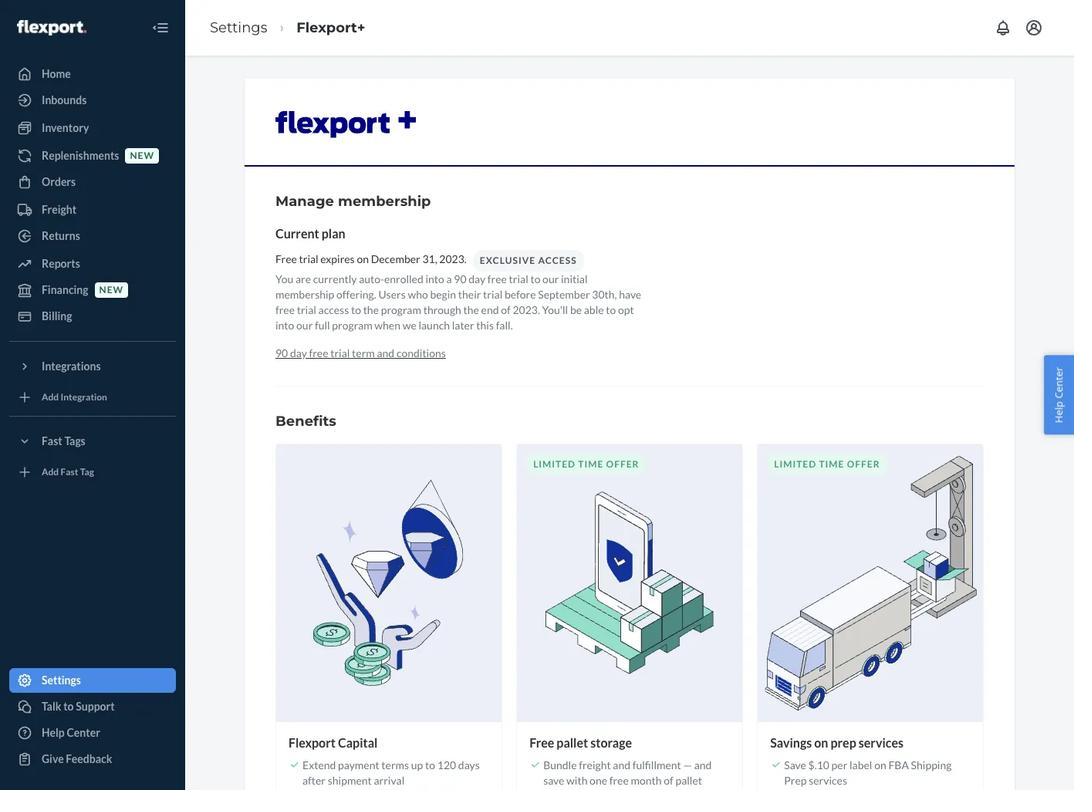 Task type: describe. For each thing, give the bounding box(es) containing it.
support
[[76, 700, 115, 713]]

storage inside bundle freight and fulfillment — and save with one free month of pallet storage
[[543, 790, 579, 790]]

savings on prep services
[[770, 735, 904, 750]]

initial
[[561, 272, 588, 285]]

you
[[276, 272, 293, 285]]

trial up full
[[297, 303, 316, 316]]

launch
[[419, 318, 450, 332]]

help inside help center button
[[1052, 401, 1066, 423]]

2 the from the left
[[463, 303, 479, 316]]

90 day free trial term and conditions link
[[276, 346, 446, 359]]

talk to support
[[42, 700, 115, 713]]

31,
[[422, 253, 437, 266]]

enrolled
[[384, 272, 424, 285]]

when
[[375, 318, 401, 332]]

reports
[[42, 257, 80, 270]]

fast inside fast tags dropdown button
[[42, 435, 62, 448]]

1 vertical spatial program
[[332, 318, 372, 332]]

fba
[[889, 759, 909, 772]]

30th,
[[592, 288, 617, 301]]

fulfillment
[[633, 759, 681, 772]]

$.10
[[808, 759, 830, 772]]

up
[[411, 759, 423, 772]]

1 horizontal spatial membership
[[338, 193, 431, 210]]

opt
[[618, 303, 634, 316]]

plan
[[322, 226, 346, 240]]

talk to support button
[[9, 695, 176, 719]]

of inside you are currently auto-enrolled into a 90 day free trial to our initial membership offering. users who begin their trial before september 30th, have free trial access to the program through the end of 2023. you'll be able to opt into our full program when we launch later this fall.
[[501, 303, 511, 316]]

be
[[570, 303, 582, 316]]

extend payment terms up to 120 days after shipment arrival
[[303, 759, 480, 788]]

services inside save $.10 per label on fba shipping prep services
[[809, 774, 847, 788]]

to down exclusive access
[[531, 272, 541, 285]]

feedback
[[66, 752, 112, 766]]

with
[[567, 774, 588, 788]]

0 vertical spatial into
[[426, 272, 444, 285]]

home link
[[9, 62, 176, 86]]

bundle freight and fulfillment — and save with one free month of pallet storage
[[543, 759, 712, 790]]

current
[[276, 226, 319, 240]]

auto-
[[359, 272, 384, 285]]

home
[[42, 67, 71, 80]]

integration
[[61, 392, 107, 403]]

terms
[[382, 759, 409, 772]]

breadcrumbs navigation
[[198, 5, 378, 50]]

conditions
[[397, 346, 446, 359]]

free pallet storage
[[530, 735, 632, 750]]

label
[[850, 759, 872, 772]]

flexport+ link
[[296, 19, 365, 36]]

0 horizontal spatial settings
[[42, 674, 81, 687]]

open notifications image
[[994, 19, 1013, 37]]

savings
[[770, 735, 812, 750]]

one
[[590, 774, 607, 788]]

currently
[[313, 272, 357, 285]]

of inside bundle freight and fulfillment — and save with one free month of pallet storage
[[664, 774, 674, 788]]

limited for savings
[[774, 458, 817, 470]]

bundle
[[543, 759, 577, 772]]

able
[[584, 303, 604, 316]]

access
[[318, 303, 349, 316]]

—
[[683, 759, 692, 772]]

end
[[481, 303, 499, 316]]

manage membership
[[276, 193, 431, 210]]

and for trial
[[377, 346, 395, 359]]

add fast tag
[[42, 466, 94, 478]]

0 vertical spatial our
[[543, 272, 559, 285]]

replenishments
[[42, 149, 119, 162]]

limited time offer for on
[[774, 458, 880, 470]]

add for add fast tag
[[42, 466, 59, 478]]

orders link
[[9, 170, 176, 194]]

freight
[[579, 759, 611, 772]]

free inside bundle freight and fulfillment — and save with one free month of pallet storage
[[609, 774, 629, 788]]

freight
[[42, 203, 76, 216]]

tags
[[64, 435, 85, 448]]

through
[[423, 303, 461, 316]]

after
[[303, 774, 326, 788]]

trial up end
[[483, 288, 503, 301]]

billing link
[[9, 304, 176, 329]]

0 vertical spatial 2023.
[[439, 253, 467, 266]]

save
[[543, 774, 564, 788]]

add fast tag link
[[9, 460, 176, 485]]

to inside "extend payment terms up to 120 days after shipment arrival"
[[425, 759, 435, 772]]

help center button
[[1045, 356, 1074, 435]]

flexport capital
[[289, 735, 378, 750]]

full
[[315, 318, 330, 332]]

free trial expires on december 31, 2023.
[[276, 253, 467, 266]]

give
[[42, 752, 64, 766]]

inbounds
[[42, 93, 87, 107]]

pallet inside bundle freight and fulfillment — and save with one free month of pallet storage
[[676, 774, 702, 788]]

1 vertical spatial day
[[290, 346, 307, 359]]

integrations
[[42, 360, 101, 373]]

reports link
[[9, 252, 176, 276]]

we
[[403, 318, 417, 332]]

capital
[[338, 735, 378, 750]]

2023. inside you are currently auto-enrolled into a 90 day free trial to our initial membership offering. users who begin their trial before september 30th, have free trial access to the program through the end of 2023. you'll be able to opt into our full program when we launch later this fall.
[[513, 303, 540, 316]]

trial left the term
[[330, 346, 350, 359]]

inventory link
[[9, 116, 176, 140]]

returns
[[42, 229, 80, 242]]



Task type: locate. For each thing, give the bounding box(es) containing it.
0 vertical spatial center
[[1052, 367, 1066, 399]]

1 limited time offer from the left
[[533, 458, 639, 470]]

0 horizontal spatial settings link
[[9, 668, 176, 693]]

0 vertical spatial settings
[[210, 19, 267, 36]]

1 vertical spatial add
[[42, 466, 59, 478]]

free for free trial expires on december 31, 2023.
[[276, 253, 297, 266]]

on inside save $.10 per label on fba shipping prep services
[[875, 759, 887, 772]]

0 horizontal spatial time
[[578, 458, 604, 470]]

you are currently auto-enrolled into a 90 day free trial to our initial membership offering. users who begin their trial before september 30th, have free trial access to the program through the end of 2023. you'll be able to opt into our full program when we launch later this fall.
[[276, 272, 642, 332]]

orders
[[42, 175, 76, 188]]

1 vertical spatial fast
[[61, 466, 78, 478]]

to right the talk
[[63, 700, 74, 713]]

and right the term
[[377, 346, 395, 359]]

0 horizontal spatial help center
[[42, 726, 100, 739]]

into left full
[[276, 318, 294, 332]]

1 vertical spatial pallet
[[676, 774, 702, 788]]

1 horizontal spatial help center
[[1052, 367, 1066, 423]]

add integration
[[42, 392, 107, 403]]

of up fall.
[[501, 303, 511, 316]]

0 horizontal spatial and
[[377, 346, 395, 359]]

payment
[[338, 759, 379, 772]]

0 vertical spatial add
[[42, 392, 59, 403]]

0 vertical spatial membership
[[338, 193, 431, 210]]

offer for storage
[[606, 458, 639, 470]]

1 time from the left
[[578, 458, 604, 470]]

and
[[377, 346, 395, 359], [613, 759, 631, 772], [694, 759, 712, 772]]

new for replenishments
[[130, 150, 154, 162]]

0 horizontal spatial of
[[501, 303, 511, 316]]

1 horizontal spatial services
[[859, 735, 904, 750]]

give feedback
[[42, 752, 112, 766]]

and right 'freight'
[[613, 759, 631, 772]]

1 horizontal spatial limited
[[774, 458, 817, 470]]

0 horizontal spatial free
[[276, 253, 297, 266]]

tag
[[80, 466, 94, 478]]

free up bundle
[[530, 735, 554, 750]]

1 horizontal spatial settings link
[[210, 19, 267, 36]]

1 horizontal spatial 90
[[454, 272, 467, 285]]

trial
[[299, 253, 318, 266], [509, 272, 528, 285], [483, 288, 503, 301], [297, 303, 316, 316], [330, 346, 350, 359]]

prep
[[831, 735, 856, 750]]

add
[[42, 392, 59, 403], [42, 466, 59, 478]]

offer
[[606, 458, 639, 470], [847, 458, 880, 470]]

trial up are
[[299, 253, 318, 266]]

0 horizontal spatial pallet
[[557, 735, 588, 750]]

0 horizontal spatial help
[[42, 726, 65, 739]]

fast left tag
[[61, 466, 78, 478]]

1 horizontal spatial 2023.
[[513, 303, 540, 316]]

2 limited from the left
[[774, 458, 817, 470]]

1 horizontal spatial settings
[[210, 19, 267, 36]]

1 horizontal spatial free
[[530, 735, 554, 750]]

before
[[505, 288, 536, 301]]

arrival
[[374, 774, 405, 788]]

fast inside add fast tag link
[[61, 466, 78, 478]]

time
[[578, 458, 604, 470], [819, 458, 845, 470]]

0 horizontal spatial services
[[809, 774, 847, 788]]

0 horizontal spatial limited time offer
[[533, 458, 639, 470]]

free right one
[[609, 774, 629, 788]]

membership inside you are currently auto-enrolled into a 90 day free trial to our initial membership offering. users who begin their trial before september 30th, have free trial access to the program through the end of 2023. you'll be able to opt into our full program when we launch later this fall.
[[276, 288, 334, 301]]

december
[[371, 253, 420, 266]]

new up orders link
[[130, 150, 154, 162]]

90 day free trial term and conditions
[[276, 346, 446, 359]]

new for financing
[[99, 284, 124, 296]]

2023.
[[439, 253, 467, 266], [513, 303, 540, 316]]

add for add integration
[[42, 392, 59, 403]]

our left full
[[296, 318, 313, 332]]

0 vertical spatial pallet
[[557, 735, 588, 750]]

90 up the benefits on the left bottom
[[276, 346, 288, 359]]

program
[[381, 303, 421, 316], [332, 318, 372, 332]]

0 horizontal spatial offer
[[606, 458, 639, 470]]

settings inside breadcrumbs navigation
[[210, 19, 267, 36]]

limited time offer for pallet
[[533, 458, 639, 470]]

0 horizontal spatial 2023.
[[439, 253, 467, 266]]

program up we at the left of page
[[381, 303, 421, 316]]

expires
[[321, 253, 355, 266]]

september
[[538, 288, 590, 301]]

billing
[[42, 309, 72, 323]]

2 time from the left
[[819, 458, 845, 470]]

free
[[488, 272, 507, 285], [276, 303, 295, 316], [309, 346, 328, 359], [609, 774, 629, 788]]

the down 'offering.'
[[363, 303, 379, 316]]

0 vertical spatial of
[[501, 303, 511, 316]]

0 horizontal spatial program
[[332, 318, 372, 332]]

0 vertical spatial settings link
[[210, 19, 267, 36]]

1 horizontal spatial program
[[381, 303, 421, 316]]

program down access
[[332, 318, 372, 332]]

the
[[363, 303, 379, 316], [463, 303, 479, 316]]

1 add from the top
[[42, 392, 59, 403]]

settings
[[210, 19, 267, 36], [42, 674, 81, 687]]

fall.
[[496, 318, 513, 332]]

services up fba
[[859, 735, 904, 750]]

free
[[276, 253, 297, 266], [530, 735, 554, 750]]

our down access
[[543, 272, 559, 285]]

2 horizontal spatial and
[[694, 759, 712, 772]]

free up you
[[276, 253, 297, 266]]

their
[[458, 288, 481, 301]]

new
[[130, 150, 154, 162], [99, 284, 124, 296]]

per
[[832, 759, 848, 772]]

give feedback button
[[9, 747, 176, 772]]

1 vertical spatial free
[[530, 735, 554, 750]]

free down you
[[276, 303, 295, 316]]

0 vertical spatial new
[[130, 150, 154, 162]]

settings link
[[210, 19, 267, 36], [9, 668, 176, 693]]

0 vertical spatial storage
[[591, 735, 632, 750]]

pallet
[[557, 735, 588, 750], [676, 774, 702, 788]]

trial up before
[[509, 272, 528, 285]]

to down 'offering.'
[[351, 303, 361, 316]]

exclusive
[[480, 255, 536, 267]]

returns link
[[9, 224, 176, 249]]

you'll
[[542, 303, 568, 316]]

1 horizontal spatial storage
[[591, 735, 632, 750]]

2 add from the top
[[42, 466, 59, 478]]

1 vertical spatial settings link
[[9, 668, 176, 693]]

users
[[378, 288, 406, 301]]

on left prep
[[814, 735, 828, 750]]

1 horizontal spatial the
[[463, 303, 479, 316]]

who
[[408, 288, 428, 301]]

new down reports link
[[99, 284, 124, 296]]

0 vertical spatial help center
[[1052, 367, 1066, 423]]

help
[[1052, 401, 1066, 423], [42, 726, 65, 739]]

free for free pallet storage
[[530, 735, 554, 750]]

are
[[296, 272, 311, 285]]

1 vertical spatial membership
[[276, 288, 334, 301]]

on up auto-
[[357, 253, 369, 266]]

services
[[859, 735, 904, 750], [809, 774, 847, 788]]

prep
[[784, 774, 807, 788]]

0 horizontal spatial on
[[357, 253, 369, 266]]

fast left 'tags'
[[42, 435, 62, 448]]

freight link
[[9, 198, 176, 222]]

2023. down before
[[513, 303, 540, 316]]

90 right a
[[454, 272, 467, 285]]

1 the from the left
[[363, 303, 379, 316]]

120
[[437, 759, 456, 772]]

time for prep
[[819, 458, 845, 470]]

0 horizontal spatial our
[[296, 318, 313, 332]]

to inside talk to support 'button'
[[63, 700, 74, 713]]

of down fulfillment on the right of the page
[[664, 774, 674, 788]]

0 horizontal spatial membership
[[276, 288, 334, 301]]

1 limited from the left
[[533, 458, 576, 470]]

0 vertical spatial fast
[[42, 435, 62, 448]]

1 horizontal spatial of
[[664, 774, 674, 788]]

pallet down —
[[676, 774, 702, 788]]

1 horizontal spatial day
[[469, 272, 486, 285]]

1 vertical spatial 90
[[276, 346, 288, 359]]

1 horizontal spatial limited time offer
[[774, 458, 880, 470]]

1 offer from the left
[[606, 458, 639, 470]]

1 vertical spatial new
[[99, 284, 124, 296]]

close navigation image
[[151, 19, 170, 37]]

current plan
[[276, 226, 346, 240]]

and for fulfillment
[[694, 759, 712, 772]]

0 vertical spatial day
[[469, 272, 486, 285]]

membership down are
[[276, 288, 334, 301]]

2 offer from the left
[[847, 458, 880, 470]]

0 vertical spatial program
[[381, 303, 421, 316]]

integrations button
[[9, 354, 176, 379]]

to right up
[[425, 759, 435, 772]]

storage down save
[[543, 790, 579, 790]]

2 horizontal spatial on
[[875, 759, 887, 772]]

open account menu image
[[1025, 19, 1043, 37]]

0 horizontal spatial into
[[276, 318, 294, 332]]

shipment
[[328, 774, 372, 788]]

into left a
[[426, 272, 444, 285]]

0 horizontal spatial day
[[290, 346, 307, 359]]

have
[[619, 288, 642, 301]]

0 vertical spatial services
[[859, 735, 904, 750]]

0 horizontal spatial storage
[[543, 790, 579, 790]]

center inside button
[[1052, 367, 1066, 399]]

benefits
[[276, 413, 336, 430]]

offer for prep
[[847, 458, 880, 470]]

flexport
[[289, 735, 336, 750]]

0 horizontal spatial the
[[363, 303, 379, 316]]

to left opt
[[606, 303, 616, 316]]

day inside you are currently auto-enrolled into a 90 day free trial to our initial membership offering. users who begin their trial before september 30th, have free trial access to the program through the end of 2023. you'll be able to opt into our full program when we launch later this fall.
[[469, 272, 486, 285]]

center
[[1052, 367, 1066, 399], [67, 726, 100, 739]]

storage up 'freight'
[[591, 735, 632, 750]]

0 horizontal spatial 90
[[276, 346, 288, 359]]

0 vertical spatial help
[[1052, 401, 1066, 423]]

90 inside you are currently auto-enrolled into a 90 day free trial to our initial membership offering. users who begin their trial before september 30th, have free trial access to the program through the end of 2023. you'll be able to opt into our full program when we launch later this fall.
[[454, 272, 467, 285]]

1 vertical spatial settings
[[42, 674, 81, 687]]

add integration link
[[9, 385, 176, 410]]

help inside help center link
[[42, 726, 65, 739]]

1 vertical spatial help center
[[42, 726, 100, 739]]

1 vertical spatial of
[[664, 774, 674, 788]]

1 horizontal spatial new
[[130, 150, 154, 162]]

pallet up bundle
[[557, 735, 588, 750]]

1 horizontal spatial into
[[426, 272, 444, 285]]

2 vertical spatial on
[[875, 759, 887, 772]]

1 vertical spatial services
[[809, 774, 847, 788]]

add down fast tags
[[42, 466, 59, 478]]

help center link
[[9, 721, 176, 746]]

0 vertical spatial free
[[276, 253, 297, 266]]

2 limited time offer from the left
[[774, 458, 880, 470]]

1 horizontal spatial our
[[543, 272, 559, 285]]

1 vertical spatial our
[[296, 318, 313, 332]]

1 horizontal spatial and
[[613, 759, 631, 772]]

0 horizontal spatial limited
[[533, 458, 576, 470]]

month
[[631, 774, 662, 788]]

fast tags
[[42, 435, 85, 448]]

inbounds link
[[9, 88, 176, 113]]

on left fba
[[875, 759, 887, 772]]

1 horizontal spatial help
[[1052, 401, 1066, 423]]

this
[[476, 318, 494, 332]]

0 horizontal spatial center
[[67, 726, 100, 739]]

day up the their
[[469, 272, 486, 285]]

begin
[[430, 288, 456, 301]]

1 vertical spatial center
[[67, 726, 100, 739]]

limited for free
[[533, 458, 576, 470]]

extend
[[303, 759, 336, 772]]

talk
[[42, 700, 61, 713]]

save
[[784, 759, 806, 772]]

0 vertical spatial on
[[357, 253, 369, 266]]

1 horizontal spatial center
[[1052, 367, 1066, 399]]

offering.
[[336, 288, 376, 301]]

manage
[[276, 193, 334, 210]]

1 vertical spatial 2023.
[[513, 303, 540, 316]]

1 horizontal spatial on
[[814, 735, 828, 750]]

1 horizontal spatial time
[[819, 458, 845, 470]]

and right —
[[694, 759, 712, 772]]

2023. up a
[[439, 253, 467, 266]]

1 vertical spatial help
[[42, 726, 65, 739]]

free down the 'exclusive'
[[488, 272, 507, 285]]

0 horizontal spatial new
[[99, 284, 124, 296]]

day left the term
[[290, 346, 307, 359]]

exclusive access
[[480, 255, 577, 267]]

time for storage
[[578, 458, 604, 470]]

0 vertical spatial 90
[[454, 272, 467, 285]]

1 vertical spatial on
[[814, 735, 828, 750]]

membership up 'december'
[[338, 193, 431, 210]]

1 horizontal spatial offer
[[847, 458, 880, 470]]

into
[[426, 272, 444, 285], [276, 318, 294, 332]]

the down the their
[[463, 303, 479, 316]]

1 vertical spatial storage
[[543, 790, 579, 790]]

on
[[357, 253, 369, 266], [814, 735, 828, 750], [875, 759, 887, 772]]

services down $.10
[[809, 774, 847, 788]]

of
[[501, 303, 511, 316], [664, 774, 674, 788]]

help center inside button
[[1052, 367, 1066, 423]]

free down full
[[309, 346, 328, 359]]

flexport+
[[296, 19, 365, 36]]

add left the integration
[[42, 392, 59, 403]]

1 vertical spatial into
[[276, 318, 294, 332]]

flexport logo image
[[17, 20, 86, 35]]

1 horizontal spatial pallet
[[676, 774, 702, 788]]

shipping
[[911, 759, 952, 772]]

a
[[446, 272, 452, 285]]



Task type: vqa. For each thing, say whether or not it's contained in the screenshot.
month
yes



